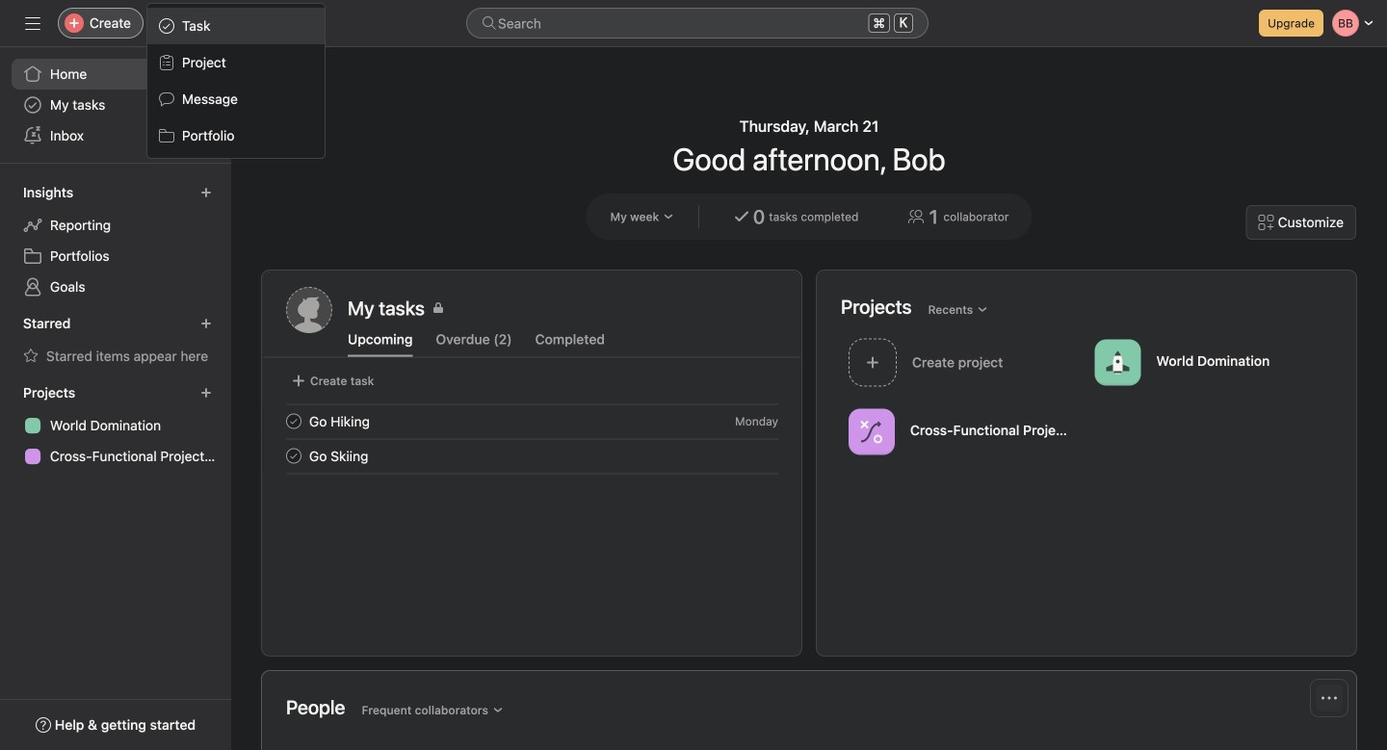 Task type: locate. For each thing, give the bounding box(es) containing it.
mark complete image for mark complete option
[[282, 445, 305, 468]]

2 mark complete image from the top
[[282, 445, 305, 468]]

None field
[[466, 8, 929, 39]]

menu item
[[147, 8, 325, 44]]

projects element
[[0, 376, 231, 476]]

global element
[[0, 47, 231, 163]]

mark complete image down mark complete checkbox
[[282, 445, 305, 468]]

0 vertical spatial mark complete image
[[282, 410, 305, 433]]

mark complete image up mark complete option
[[282, 410, 305, 433]]

add items to starred image
[[200, 318, 212, 330]]

add profile photo image
[[286, 287, 332, 333]]

1 mark complete image from the top
[[282, 410, 305, 433]]

insights element
[[0, 175, 231, 306]]

mark complete image
[[282, 410, 305, 433], [282, 445, 305, 468]]

list item
[[263, 404, 802, 439], [263, 439, 802, 474]]

1 vertical spatial mark complete image
[[282, 445, 305, 468]]

new project or portfolio image
[[200, 387, 212, 399]]

rocket image
[[1107, 351, 1130, 374]]

starred element
[[0, 306, 231, 376]]

2 list item from the top
[[263, 439, 802, 474]]

hide sidebar image
[[25, 15, 40, 31]]

Mark complete checkbox
[[282, 445, 305, 468]]



Task type: describe. For each thing, give the bounding box(es) containing it.
Mark complete checkbox
[[282, 410, 305, 433]]

line_and_symbols image
[[860, 421, 884, 444]]

new insights image
[[200, 187, 212, 198]]

mark complete image for mark complete checkbox
[[282, 410, 305, 433]]

Search tasks, projects, and more text field
[[466, 8, 929, 39]]

1 list item from the top
[[263, 404, 802, 439]]



Task type: vqa. For each thing, say whether or not it's contained in the screenshot.
Create inside BUTTON
no



